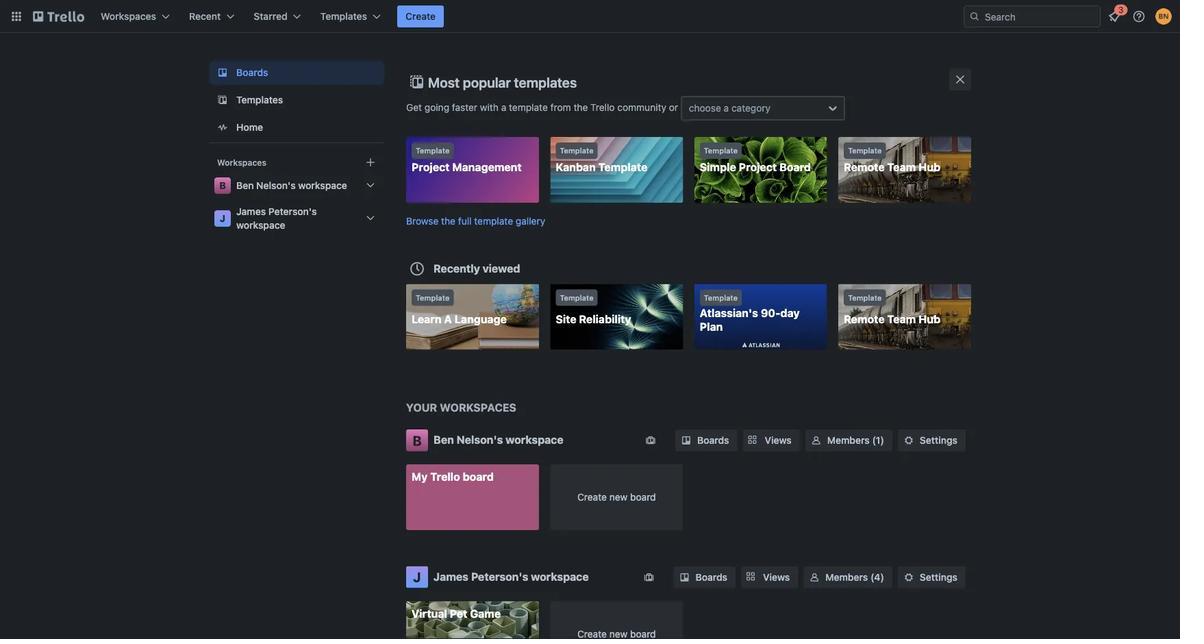 Task type: vqa. For each thing, say whether or not it's contained in the screenshot.
Christina Overa (christinaovera) icon
no



Task type: describe. For each thing, give the bounding box(es) containing it.
0 vertical spatial james
[[236, 206, 266, 217]]

1 horizontal spatial sm image
[[810, 434, 824, 448]]

plan
[[700, 320, 723, 333]]

template project management
[[412, 146, 522, 174]]

templates button
[[312, 5, 389, 27]]

board for my trello board
[[463, 470, 494, 484]]

with
[[480, 102, 499, 113]]

settings for b
[[920, 435, 958, 446]]

0 horizontal spatial trello
[[431, 470, 460, 484]]

1 vertical spatial nelson's
[[457, 433, 503, 447]]

browse the full template gallery link
[[406, 215, 546, 227]]

site reliability
[[556, 313, 632, 326]]

1 horizontal spatial workspaces
[[217, 158, 267, 167]]

(4)
[[871, 572, 885, 583]]

0 vertical spatial j
[[220, 213, 226, 224]]

gallery
[[516, 215, 546, 227]]

this workspace has premium. image for j
[[643, 571, 656, 584]]

sm image for settings
[[903, 571, 916, 584]]

template inside template project management
[[416, 146, 450, 155]]

1 horizontal spatial the
[[574, 102, 588, 113]]

home image
[[215, 119, 231, 136]]

get
[[406, 102, 422, 113]]

templates link
[[209, 88, 384, 112]]

starred
[[254, 11, 288, 22]]

views link for b
[[743, 430, 800, 452]]

kanban
[[556, 161, 596, 174]]

create button
[[398, 5, 444, 27]]

back to home image
[[33, 5, 84, 27]]

settings link for b
[[898, 430, 966, 452]]

team inside template remote team hub
[[888, 161, 917, 174]]

1 vertical spatial james
[[434, 570, 469, 583]]

most popular templates
[[428, 74, 577, 90]]

workspaces button
[[93, 5, 178, 27]]

hub inside template remote team hub
[[919, 161, 941, 174]]

board
[[780, 161, 812, 174]]

0 horizontal spatial templates
[[236, 94, 283, 106]]

this workspace has premium. image for b
[[644, 434, 658, 448]]

community
[[618, 102, 667, 113]]

recently viewed
[[434, 262, 520, 275]]

my
[[412, 470, 428, 484]]

boards for j
[[696, 572, 728, 583]]

primary element
[[0, 0, 1181, 33]]

board for create new board
[[631, 492, 656, 503]]

template simple project board
[[700, 146, 812, 174]]

atlassian's
[[700, 306, 759, 319]]

choose
[[689, 102, 722, 114]]

views for j
[[764, 572, 790, 583]]

viewed
[[483, 262, 520, 275]]

1 vertical spatial j
[[413, 569, 421, 585]]

0 vertical spatial ben
[[236, 180, 254, 191]]

1 vertical spatial james peterson's workspace
[[434, 570, 589, 583]]

2 hub from the top
[[919, 313, 941, 326]]

template inside template remote team hub
[[849, 146, 882, 155]]

new
[[610, 492, 628, 503]]

popular
[[463, 74, 511, 90]]

remote inside template remote team hub
[[844, 161, 885, 174]]

0 horizontal spatial nelson's
[[256, 180, 296, 191]]

virtual pet game
[[412, 607, 501, 620]]

members for b
[[828, 435, 870, 446]]

board image
[[215, 64, 231, 81]]

language
[[455, 313, 507, 326]]

0 vertical spatial template
[[509, 102, 548, 113]]

create a workspace image
[[363, 154, 379, 171]]

create for create new board
[[578, 492, 607, 503]]

2 team from the top
[[888, 313, 917, 326]]

create for create
[[406, 11, 436, 22]]

learn a language
[[412, 313, 507, 326]]

0 horizontal spatial peterson's
[[269, 206, 317, 217]]

1 horizontal spatial b
[[413, 432, 422, 449]]

full
[[458, 215, 472, 227]]

1 vertical spatial template
[[474, 215, 513, 227]]

members for j
[[826, 572, 869, 583]]

template kanban template
[[556, 146, 648, 174]]

workspaces
[[440, 401, 517, 414]]

boards link for b
[[676, 430, 738, 452]]

template inside 'template atlassian's 90-day plan'
[[704, 293, 738, 302]]

choose a category
[[689, 102, 771, 114]]

2 remote from the top
[[844, 313, 885, 326]]

settings link for j
[[898, 566, 966, 588]]

recent
[[189, 11, 221, 22]]

90-
[[761, 306, 781, 319]]



Task type: locate. For each thing, give the bounding box(es) containing it.
project
[[412, 161, 450, 174], [739, 161, 777, 174]]

1 horizontal spatial a
[[724, 102, 729, 114]]

2 vertical spatial boards
[[696, 572, 728, 583]]

1 vertical spatial workspaces
[[217, 158, 267, 167]]

templates
[[514, 74, 577, 90]]

remote
[[844, 161, 885, 174], [844, 313, 885, 326]]

learn
[[412, 313, 442, 326]]

templates inside dropdown button
[[321, 11, 367, 22]]

members (1)
[[828, 435, 885, 446]]

nelson's
[[256, 180, 296, 191], [457, 433, 503, 447]]

pet
[[450, 607, 468, 620]]

1 horizontal spatial ben
[[434, 433, 454, 447]]

0 vertical spatial workspaces
[[101, 11, 156, 22]]

create new board
[[578, 492, 656, 503]]

ben down home
[[236, 180, 254, 191]]

1 horizontal spatial board
[[631, 492, 656, 503]]

members (4)
[[826, 572, 885, 583]]

2 settings from the top
[[920, 572, 958, 583]]

my trello board link
[[406, 465, 539, 530]]

0 vertical spatial b
[[219, 180, 226, 191]]

trello right my
[[431, 470, 460, 484]]

virtual pet game link
[[406, 601, 539, 639]]

reliability
[[579, 313, 632, 326]]

1 horizontal spatial j
[[413, 569, 421, 585]]

this workspace has premium. image
[[644, 434, 658, 448], [643, 571, 656, 584]]

template board image
[[215, 92, 231, 108]]

sm image
[[810, 434, 824, 448], [678, 571, 692, 584], [903, 571, 916, 584]]

0 vertical spatial team
[[888, 161, 917, 174]]

1 vertical spatial trello
[[431, 470, 460, 484]]

1 vertical spatial peterson's
[[471, 570, 529, 583]]

browse the full template gallery
[[406, 215, 546, 227]]

1 vertical spatial templates
[[236, 94, 283, 106]]

open information menu image
[[1133, 10, 1147, 23]]

0 horizontal spatial workspaces
[[101, 11, 156, 22]]

board right my
[[463, 470, 494, 484]]

settings right (1)
[[920, 435, 958, 446]]

1 settings link from the top
[[898, 430, 966, 452]]

sm image for boards
[[678, 571, 692, 584]]

trello
[[591, 102, 615, 113], [431, 470, 460, 484]]

0 vertical spatial settings
[[920, 435, 958, 446]]

views link
[[743, 430, 800, 452], [742, 566, 799, 588]]

(1)
[[873, 435, 885, 446]]

nelson's down home link
[[256, 180, 296, 191]]

1 horizontal spatial ben nelson's workspace
[[434, 433, 564, 447]]

1 remote from the top
[[844, 161, 885, 174]]

ben nelson's workspace down workspaces
[[434, 433, 564, 447]]

my trello board
[[412, 470, 494, 484]]

0 vertical spatial boards link
[[209, 60, 384, 85]]

1 horizontal spatial create
[[578, 492, 607, 503]]

remote team hub
[[844, 313, 941, 326]]

0 horizontal spatial james
[[236, 206, 266, 217]]

0 vertical spatial this workspace has premium. image
[[644, 434, 658, 448]]

most
[[428, 74, 460, 90]]

0 vertical spatial nelson's
[[256, 180, 296, 191]]

0 vertical spatial create
[[406, 11, 436, 22]]

day
[[781, 306, 800, 319]]

1 vertical spatial boards link
[[676, 430, 738, 452]]

management
[[453, 161, 522, 174]]

0 vertical spatial ben nelson's workspace
[[236, 180, 347, 191]]

0 vertical spatial views
[[765, 435, 792, 446]]

1 vertical spatial the
[[441, 215, 456, 227]]

1 vertical spatial team
[[888, 313, 917, 326]]

settings link right (4)
[[898, 566, 966, 588]]

a right choose
[[724, 102, 729, 114]]

1 vertical spatial settings link
[[898, 566, 966, 588]]

template down the templates
[[509, 102, 548, 113]]

recently
[[434, 262, 480, 275]]

your workspaces
[[406, 401, 517, 414]]

home
[[236, 122, 263, 133]]

settings for j
[[920, 572, 958, 583]]

ben down your workspaces
[[434, 433, 454, 447]]

0 horizontal spatial sm image
[[680, 434, 694, 448]]

templates up home
[[236, 94, 283, 106]]

the right from
[[574, 102, 588, 113]]

0 horizontal spatial sm image
[[678, 571, 692, 584]]

search image
[[970, 11, 981, 22]]

boards link for j
[[674, 566, 736, 588]]

members left (1)
[[828, 435, 870, 446]]

1 vertical spatial settings
[[920, 572, 958, 583]]

0 vertical spatial views link
[[743, 430, 800, 452]]

sm image inside settings link
[[903, 434, 916, 448]]

browse
[[406, 215, 439, 227]]

boards link
[[209, 60, 384, 85], [676, 430, 738, 452], [674, 566, 736, 588]]

board
[[463, 470, 494, 484], [631, 492, 656, 503]]

1 horizontal spatial sm image
[[808, 571, 822, 584]]

templates
[[321, 11, 367, 22], [236, 94, 283, 106]]

settings
[[920, 435, 958, 446], [920, 572, 958, 583]]

views link for j
[[742, 566, 799, 588]]

category
[[732, 102, 771, 114]]

settings link
[[898, 430, 966, 452], [898, 566, 966, 588]]

1 horizontal spatial james
[[434, 570, 469, 583]]

members left (4)
[[826, 572, 869, 583]]

sm image for settings
[[903, 434, 916, 448]]

the
[[574, 102, 588, 113], [441, 215, 456, 227]]

project up the browse
[[412, 161, 450, 174]]

hub
[[919, 161, 941, 174], [919, 313, 941, 326]]

1 vertical spatial ben
[[434, 433, 454, 447]]

faster
[[452, 102, 478, 113]]

sm image
[[680, 434, 694, 448], [903, 434, 916, 448], [808, 571, 822, 584]]

j
[[220, 213, 226, 224], [413, 569, 421, 585]]

1 horizontal spatial trello
[[591, 102, 615, 113]]

sm image for boards
[[680, 434, 694, 448]]

1 vertical spatial ben nelson's workspace
[[434, 433, 564, 447]]

1 horizontal spatial project
[[739, 161, 777, 174]]

0 vertical spatial trello
[[591, 102, 615, 113]]

project inside template simple project board
[[739, 161, 777, 174]]

1 vertical spatial b
[[413, 432, 422, 449]]

0 horizontal spatial james peterson's workspace
[[236, 206, 317, 231]]

templates right starred dropdown button
[[321, 11, 367, 22]]

project left the board
[[739, 161, 777, 174]]

1 horizontal spatial nelson's
[[457, 433, 503, 447]]

settings right (4)
[[920, 572, 958, 583]]

0 vertical spatial boards
[[236, 67, 268, 78]]

a right with
[[501, 102, 507, 113]]

recent button
[[181, 5, 243, 27]]

create
[[406, 11, 436, 22], [578, 492, 607, 503]]

get going faster with a template from the trello community or
[[406, 102, 681, 113]]

1 vertical spatial remote
[[844, 313, 885, 326]]

template
[[416, 146, 450, 155], [560, 146, 594, 155], [704, 146, 738, 155], [849, 146, 882, 155], [599, 161, 648, 174], [416, 293, 450, 302], [560, 293, 594, 302], [704, 293, 738, 302], [849, 293, 882, 302]]

1 vertical spatial boards
[[698, 435, 730, 446]]

peterson's
[[269, 206, 317, 217], [471, 570, 529, 583]]

template inside template simple project board
[[704, 146, 738, 155]]

0 vertical spatial peterson's
[[269, 206, 317, 217]]

0 horizontal spatial create
[[406, 11, 436, 22]]

2 settings link from the top
[[898, 566, 966, 588]]

sm image inside settings link
[[903, 571, 916, 584]]

2 horizontal spatial sm image
[[903, 571, 916, 584]]

Search field
[[981, 6, 1101, 27]]

template remote team hub
[[844, 146, 941, 174]]

template right full
[[474, 215, 513, 227]]

board right new
[[631, 492, 656, 503]]

0 horizontal spatial b
[[219, 180, 226, 191]]

team
[[888, 161, 917, 174], [888, 313, 917, 326]]

0 vertical spatial settings link
[[898, 430, 966, 452]]

nelson's down workspaces
[[457, 433, 503, 447]]

project inside template project management
[[412, 161, 450, 174]]

0 vertical spatial members
[[828, 435, 870, 446]]

simple
[[700, 161, 737, 174]]

your
[[406, 401, 437, 414]]

b
[[219, 180, 226, 191], [413, 432, 422, 449]]

1 horizontal spatial templates
[[321, 11, 367, 22]]

the left full
[[441, 215, 456, 227]]

workspace
[[298, 180, 347, 191], [236, 220, 285, 231], [506, 433, 564, 447], [531, 570, 589, 583]]

or
[[669, 102, 679, 113]]

1 horizontal spatial james peterson's workspace
[[434, 570, 589, 583]]

template atlassian's 90-day plan
[[700, 293, 800, 333]]

1 vertical spatial board
[[631, 492, 656, 503]]

0 horizontal spatial a
[[501, 102, 507, 113]]

b down home icon
[[219, 180, 226, 191]]

create inside button
[[406, 11, 436, 22]]

from
[[551, 102, 571, 113]]

site
[[556, 313, 577, 326]]

0 vertical spatial hub
[[919, 161, 941, 174]]

2 horizontal spatial sm image
[[903, 434, 916, 448]]

1 hub from the top
[[919, 161, 941, 174]]

ben nelson's workspace down home link
[[236, 180, 347, 191]]

views
[[765, 435, 792, 446], [764, 572, 790, 583]]

1 horizontal spatial peterson's
[[471, 570, 529, 583]]

1 settings from the top
[[920, 435, 958, 446]]

workspaces
[[101, 11, 156, 22], [217, 158, 267, 167]]

1 project from the left
[[412, 161, 450, 174]]

0 vertical spatial templates
[[321, 11, 367, 22]]

2 vertical spatial boards link
[[674, 566, 736, 588]]

game
[[470, 607, 501, 620]]

1 team from the top
[[888, 161, 917, 174]]

settings link right (1)
[[898, 430, 966, 452]]

going
[[425, 102, 450, 113]]

template
[[509, 102, 548, 113], [474, 215, 513, 227]]

0 horizontal spatial j
[[220, 213, 226, 224]]

0 horizontal spatial ben
[[236, 180, 254, 191]]

a
[[444, 313, 452, 326]]

0 horizontal spatial the
[[441, 215, 456, 227]]

ben nelson (bennelson96) image
[[1156, 8, 1173, 25]]

workspaces inside popup button
[[101, 11, 156, 22]]

1 vertical spatial create
[[578, 492, 607, 503]]

boards
[[236, 67, 268, 78], [698, 435, 730, 446], [696, 572, 728, 583]]

0 horizontal spatial board
[[463, 470, 494, 484]]

virtual
[[412, 607, 447, 620]]

1 vertical spatial views link
[[742, 566, 799, 588]]

james peterson's workspace
[[236, 206, 317, 231], [434, 570, 589, 583]]

1 vertical spatial this workspace has premium. image
[[643, 571, 656, 584]]

0 vertical spatial the
[[574, 102, 588, 113]]

0 vertical spatial remote
[[844, 161, 885, 174]]

ben nelson's workspace
[[236, 180, 347, 191], [434, 433, 564, 447]]

1 vertical spatial hub
[[919, 313, 941, 326]]

ben
[[236, 180, 254, 191], [434, 433, 454, 447]]

3 notifications image
[[1107, 8, 1123, 25]]

starred button
[[246, 5, 310, 27]]

0 vertical spatial board
[[463, 470, 494, 484]]

james
[[236, 206, 266, 217], [434, 570, 469, 583]]

trello left community on the right
[[591, 102, 615, 113]]

0 horizontal spatial ben nelson's workspace
[[236, 180, 347, 191]]

2 project from the left
[[739, 161, 777, 174]]

1 vertical spatial views
[[764, 572, 790, 583]]

home link
[[209, 115, 384, 140]]

views for b
[[765, 435, 792, 446]]

1 vertical spatial members
[[826, 572, 869, 583]]

boards for b
[[698, 435, 730, 446]]

a
[[501, 102, 507, 113], [724, 102, 729, 114]]

b down 'your'
[[413, 432, 422, 449]]

0 vertical spatial james peterson's workspace
[[236, 206, 317, 231]]

members
[[828, 435, 870, 446], [826, 572, 869, 583]]

0 horizontal spatial project
[[412, 161, 450, 174]]



